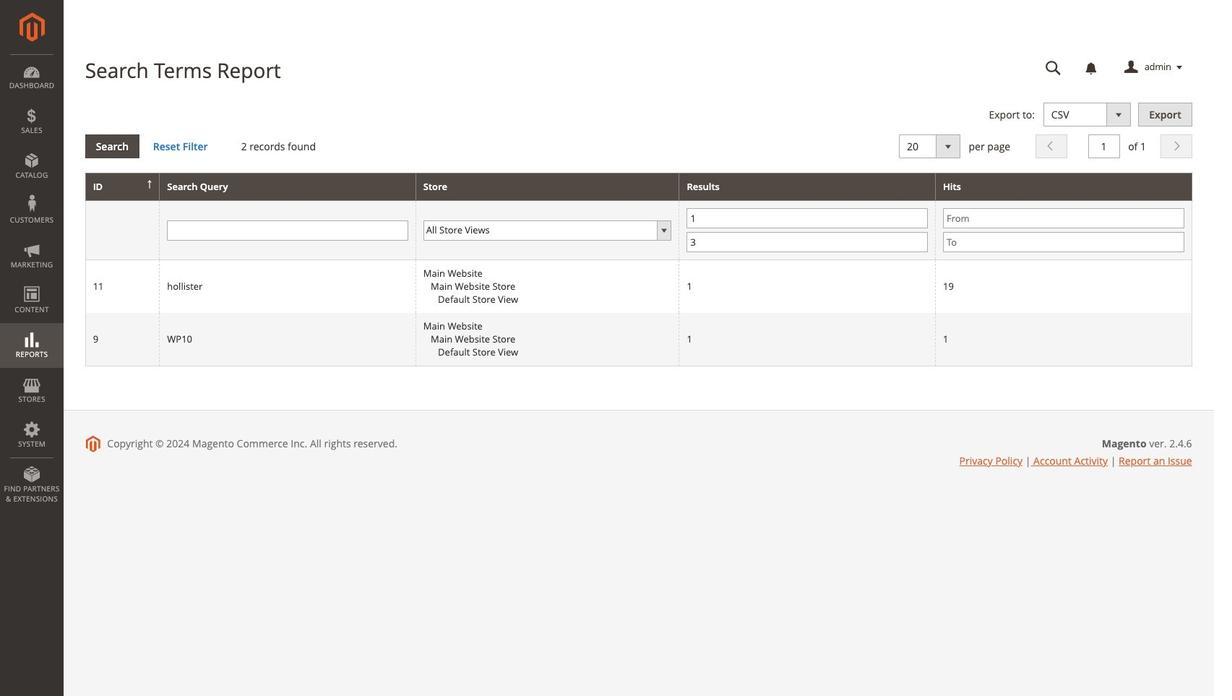Task type: vqa. For each thing, say whether or not it's contained in the screenshot.
menu bar
yes



Task type: locate. For each thing, give the bounding box(es) containing it.
menu bar
[[0, 54, 64, 511]]

2 from text field from the left
[[944, 209, 1185, 229]]

None text field
[[1036, 55, 1072, 80], [1089, 134, 1121, 158], [167, 220, 408, 241], [1036, 55, 1072, 80], [1089, 134, 1121, 158], [167, 220, 408, 241]]

from text field up to text field
[[687, 209, 929, 229]]

1 horizontal spatial from text field
[[944, 209, 1185, 229]]

from text field for to text box at the right
[[944, 209, 1185, 229]]

From text field
[[687, 209, 929, 229], [944, 209, 1185, 229]]

1 from text field from the left
[[687, 209, 929, 229]]

from text field for to text field
[[687, 209, 929, 229]]

magento admin panel image
[[19, 12, 44, 42]]

To text field
[[944, 232, 1185, 253]]

0 horizontal spatial from text field
[[687, 209, 929, 229]]

from text field up to text box at the right
[[944, 209, 1185, 229]]



Task type: describe. For each thing, give the bounding box(es) containing it.
To text field
[[687, 232, 929, 253]]



